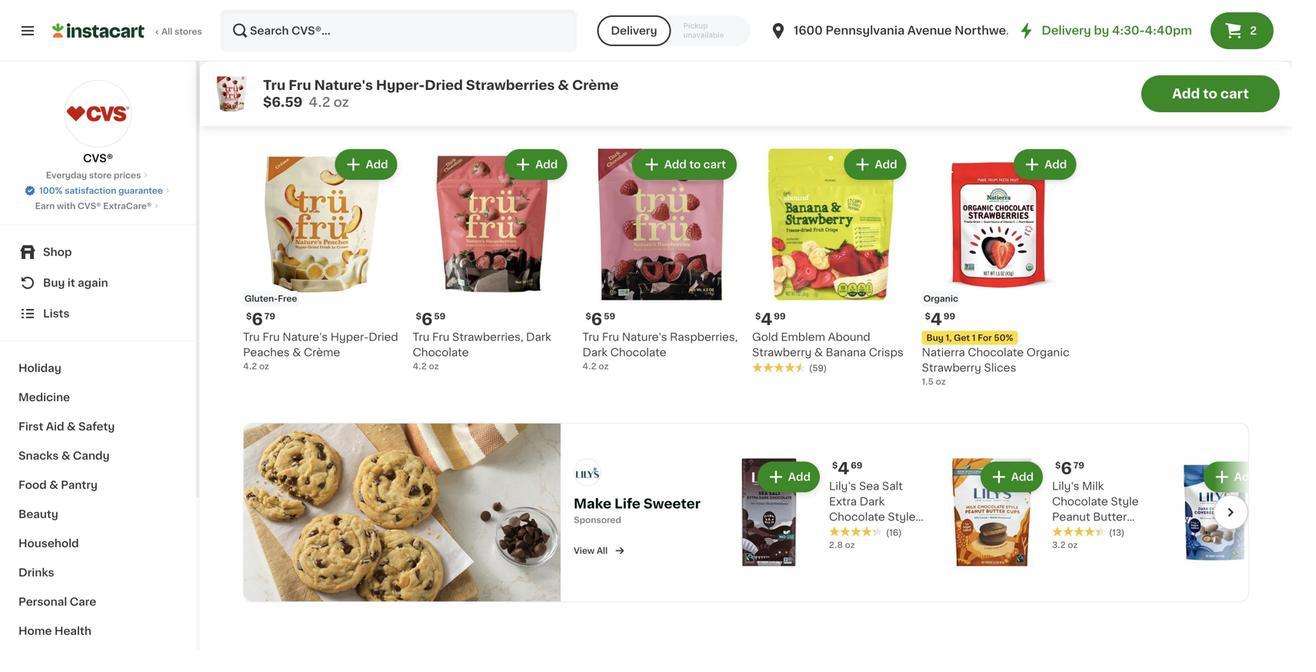 Task type: vqa. For each thing, say whether or not it's contained in the screenshot.
the in associated with ALDI
no



Task type: describe. For each thing, give the bounding box(es) containing it.
delivery for delivery by 4:30-4:40pm
[[1042, 25, 1091, 36]]

0 vertical spatial add to cart
[[1172, 87, 1249, 100]]

pipcorn heirloom snacks cheese balls, cheddar button
[[922, 0, 1080, 53]]

cups
[[1052, 527, 1081, 538]]

guarantee
[[118, 187, 163, 195]]

13 oz
[[583, 57, 604, 65]]

1600 pennsylvania avenue northwest button
[[769, 9, 1018, 52]]

4.2 inside tru fru nature's hyper-dried strawberries & crème $6.59 4.2 oz
[[309, 96, 330, 109]]

beauty link
[[9, 500, 187, 529]]

oreo golden sandwich cookies
[[583, 12, 707, 38]]

cherry
[[527, 12, 564, 23]]

4 for lily's
[[838, 461, 850, 477]]

cheddar
[[998, 27, 1045, 38]]

peaches
[[243, 347, 290, 358]]

59 for strawberries,
[[434, 312, 446, 321]]

emblem
[[781, 332, 825, 343]]

$ 4 99 for buy
[[925, 312, 956, 328]]

make life sweeter spo nsored
[[574, 498, 701, 525]]

dark inside skinnydipped almonds, dark chocolate cocoa
[[1224, 12, 1249, 23]]

1 vertical spatial cvs®
[[78, 202, 101, 210]]

sweets for 4
[[829, 543, 869, 554]]

4 for gold
[[761, 312, 773, 328]]

stores
[[175, 27, 202, 36]]

extra
[[829, 497, 857, 507]]

added for 6
[[1052, 543, 1088, 554]]

& inside tru fru nature's hyper-dried peaches & crème 4.2 oz
[[292, 347, 301, 358]]

medicine
[[18, 392, 70, 403]]

& inside gold emblem abound strawberry & banana crisps
[[815, 347, 823, 358]]

oz inside tru fru nature's raspberries, dark chocolate 4.2 oz
[[599, 362, 609, 371]]

earn
[[35, 202, 55, 210]]

store
[[89, 171, 112, 180]]

soft
[[852, 12, 875, 23]]

items
[[313, 104, 362, 120]]

delivery button
[[597, 15, 671, 46]]

buy for buy 1, get 1 for 50%
[[927, 334, 944, 342]]

earn with cvs® extracare® link
[[35, 200, 161, 212]]

holiday link
[[9, 354, 187, 383]]

buy 1, get 1 for 50%
[[927, 334, 1014, 342]]

no for 6
[[1084, 527, 1099, 538]]

chocolate inside lily's milk chocolate style peanut butter cups no sugar added sweets
[[1052, 497, 1108, 507]]

99 for emblem
[[774, 312, 786, 321]]

5 product group from the left
[[922, 146, 1080, 388]]

1 horizontal spatial cart
[[1221, 87, 1249, 100]]

tru fru strawberries, dark chocolate 4.2 oz inside the item carousel region
[[413, 332, 551, 371]]

dark inside lily's sea salt extra dark chocolate style no sugar added sweets
[[860, 497, 885, 507]]

cvs® link
[[64, 80, 132, 166]]

lily's for 6
[[1052, 481, 1080, 492]]

1600
[[794, 25, 823, 36]]

vanilla
[[752, 27, 787, 38]]

sandwich
[[655, 12, 707, 23]]

first
[[18, 422, 43, 432]]

sweeter
[[644, 498, 701, 511]]

service type group
[[597, 15, 751, 46]]

(16)
[[886, 529, 902, 537]]

home health link
[[9, 617, 187, 646]]

related items
[[243, 104, 362, 120]]

sugar for 6
[[1102, 527, 1133, 538]]

hyper- for strawberries
[[376, 79, 425, 92]]

cocoa
[[1151, 27, 1186, 38]]

delivery for delivery
[[611, 25, 657, 36]]

(13)
[[1109, 529, 1125, 537]]

50%
[[994, 334, 1014, 342]]

59 for nature's
[[604, 312, 615, 321]]

beauty
[[18, 509, 58, 520]]

food & pantry
[[18, 480, 98, 491]]

3.5
[[1092, 57, 1106, 65]]

13
[[583, 57, 592, 65]]

tru fru nature's hyper-dried strawberries & crème $6.59 4.2 oz
[[263, 79, 619, 109]]

dark inside tru fru nature's raspberries, dark chocolate 4.2 oz
[[583, 347, 608, 358]]

cart inside the item carousel region
[[702, 159, 725, 170]]

$ for tru fru strawberries, dark chocolate
[[416, 312, 422, 321]]

tru inside tru fru nature's hyper-dried peaches & crème 4.2 oz
[[243, 332, 260, 343]]

natierra chocolate organic strawberry slices 1.5 oz
[[922, 347, 1070, 386]]

oz inside tru fru nature's hyper-dried peaches & crème 4.2 oz
[[259, 362, 269, 371]]

medicine link
[[9, 383, 187, 412]]

crème inside werther's original soft vanilla crème caramel candy
[[790, 27, 826, 38]]

2 button
[[1211, 12, 1274, 49]]

holiday
[[18, 363, 61, 374]]

strawberry for natierra
[[922, 363, 982, 374]]

$ for lily's sea salt extra dark chocolate style no sugar added sweets
[[832, 462, 838, 470]]

$ for lily's milk chocolate style peanut butter cups no sugar added sweets
[[1055, 462, 1061, 470]]

berry
[[413, 27, 442, 38]]

natierra
[[922, 347, 965, 358]]

crunch
[[443, 12, 483, 23]]

hyper- for peaches
[[331, 332, 369, 343]]

(1.25k)
[[640, 44, 669, 53]]

2 product group from the left
[[413, 146, 570, 373]]

get
[[954, 334, 970, 342]]

gluten-free
[[245, 295, 297, 303]]

view all
[[574, 547, 608, 555]]

100%
[[39, 187, 63, 195]]

0 vertical spatial tru fru strawberries, dark chocolate 4.2 oz
[[243, 12, 382, 51]]

added for 4
[[882, 527, 918, 538]]

$ for tru fru nature's raspberries, dark chocolate
[[586, 312, 591, 321]]

butter
[[1093, 512, 1127, 523]]

& inside tru fru nature's hyper-dried strawberries & crème $6.59 4.2 oz
[[558, 79, 569, 92]]

& inside "link"
[[61, 451, 70, 462]]

with
[[57, 202, 76, 210]]

home
[[18, 626, 52, 637]]

household link
[[9, 529, 187, 559]]

cheese
[[922, 27, 964, 38]]

item carousel region
[[222, 140, 1249, 417]]

pipcorn heirloom snacks cheese balls, cheddar
[[922, 12, 1058, 38]]

pennsylvania
[[826, 25, 905, 36]]

add to cart button inside the item carousel region
[[631, 151, 735, 178]]

add button inside add link
[[1205, 463, 1265, 491]]

4:40pm
[[1145, 25, 1192, 36]]

dried for peaches
[[369, 332, 398, 343]]

strawberries
[[466, 79, 555, 92]]

prices
[[114, 171, 141, 180]]

instacart logo image
[[52, 22, 145, 40]]

$ 4 99 for gold
[[755, 312, 786, 328]]

caramel
[[829, 27, 874, 38]]

1
[[972, 334, 976, 342]]

northwest
[[955, 25, 1018, 36]]

buy it again
[[43, 278, 108, 288]]

tru fru nature's hyper-dried peaches & crème 4.2 oz
[[243, 332, 398, 371]]

all stores
[[162, 27, 202, 36]]

lists
[[43, 308, 70, 319]]

chocolate inside lily's sea salt extra dark chocolate style no sugar added sweets
[[829, 512, 885, 523]]

daily crunch snacks cherry berry nut medley 5 oz
[[413, 12, 564, 51]]

everyday
[[46, 171, 87, 180]]

spo
[[574, 516, 591, 525]]

nut
[[445, 27, 465, 38]]

$ 6 59 for tru fru nature's raspberries, dark chocolate
[[586, 312, 615, 328]]

earn with cvs® extracare®
[[35, 202, 152, 210]]

nature's for oz
[[283, 332, 328, 343]]

gold emblem abound strawberry & banana crisps
[[752, 332, 904, 358]]

to inside the item carousel region
[[688, 159, 700, 170]]

chocolate inside tru fru nature's raspberries, dark chocolate 4.2 oz
[[611, 347, 667, 358]]

drinks link
[[9, 559, 187, 588]]

care
[[70, 597, 96, 608]]

oz inside daily crunch snacks cherry berry nut medley 5 oz
[[421, 42, 431, 51]]



Task type: locate. For each thing, give the bounding box(es) containing it.
added down salt on the bottom of page
[[882, 527, 918, 538]]

0 vertical spatial to
[[1203, 87, 1218, 100]]

hyper-
[[376, 79, 425, 92], [331, 332, 369, 343]]

sweets down extra
[[829, 543, 869, 554]]

safety
[[78, 422, 115, 432]]

werther's
[[752, 12, 805, 23]]

$ for gold emblem abound strawberry & banana crisps
[[755, 312, 761, 321]]

4 left 69
[[838, 461, 850, 477]]

buy left it
[[43, 278, 65, 288]]

0 horizontal spatial 99
[[774, 312, 786, 321]]

fru inside tru fru nature's hyper-dried strawberries & crème $6.59 4.2 oz
[[289, 79, 311, 92]]

sugar for 4
[[848, 527, 879, 538]]

2 59 from the left
[[604, 312, 615, 321]]

4.2 inside tru fru nature's hyper-dried peaches & crème 4.2 oz
[[243, 362, 257, 371]]

1600 pennsylvania avenue northwest
[[794, 25, 1018, 36]]

1 horizontal spatial crème
[[572, 79, 619, 92]]

sugar inside lily's milk chocolate style peanut butter cups no sugar added sweets
[[1102, 527, 1133, 538]]

1 horizontal spatial tru fru strawberries, dark chocolate 4.2 oz
[[413, 332, 551, 371]]

lily's up extra
[[829, 481, 857, 492]]

aid
[[46, 422, 64, 432]]

0 vertical spatial organic
[[924, 295, 959, 303]]

1 vertical spatial to
[[688, 159, 700, 170]]

$ for tru fru nature's hyper-dried peaches & crème
[[246, 312, 252, 321]]

6 for lily's milk chocolate style peanut butter cups no sugar added sweets
[[1061, 461, 1072, 477]]

snacks inside the snacks & candy "link"
[[18, 451, 59, 462]]

1,
[[946, 334, 952, 342]]

1 horizontal spatial added
[[1052, 543, 1088, 554]]

snacks for heirloom
[[1019, 12, 1058, 23]]

0 horizontal spatial all
[[162, 27, 173, 36]]

style
[[1111, 497, 1139, 507], [888, 512, 916, 523]]

sugar inside lily's sea salt extra dark chocolate style no sugar added sweets
[[848, 527, 879, 538]]

1 horizontal spatial add to cart button
[[1142, 75, 1280, 112]]

delivery left by
[[1042, 25, 1091, 36]]

Search field
[[222, 11, 576, 51]]

extracare®
[[103, 202, 152, 210]]

golden
[[612, 12, 652, 23]]

balls,
[[967, 27, 995, 38]]

candy inside the snacks & candy "link"
[[73, 451, 110, 462]]

1 59 from the left
[[434, 312, 446, 321]]

cvs® logo image
[[64, 80, 132, 148]]

0 horizontal spatial snacks
[[18, 451, 59, 462]]

add
[[1172, 87, 1200, 100], [366, 159, 388, 170], [536, 159, 558, 170], [663, 159, 686, 170], [875, 159, 898, 170], [1045, 159, 1067, 170], [788, 472, 811, 483], [1011, 472, 1034, 483], [1235, 472, 1257, 483]]

make
[[574, 498, 612, 511]]

1 vertical spatial strawberries,
[[452, 332, 524, 343]]

0 horizontal spatial dried
[[369, 332, 398, 343]]

nature's inside tru fru nature's hyper-dried strawberries & crème $6.59 4.2 oz
[[314, 79, 373, 92]]

no down butter
[[1084, 527, 1099, 538]]

no for 4
[[829, 527, 845, 538]]

0 horizontal spatial sweets
[[829, 543, 869, 554]]

1 horizontal spatial sweets
[[1091, 543, 1131, 554]]

1 vertical spatial crème
[[572, 79, 619, 92]]

0 horizontal spatial strawberry
[[752, 347, 812, 358]]

4 up gold
[[761, 312, 773, 328]]

delivery down golden
[[611, 25, 657, 36]]

0 vertical spatial hyper-
[[376, 79, 425, 92]]

1 $ 6 59 from the left
[[416, 312, 446, 328]]

style inside lily's sea salt extra dark chocolate style no sugar added sweets
[[888, 512, 916, 523]]

1 vertical spatial 79
[[1074, 462, 1085, 470]]

& right 'peaches'
[[292, 347, 301, 358]]

1 horizontal spatial style
[[1111, 497, 1139, 507]]

candy inside werther's original soft vanilla crème caramel candy
[[752, 43, 788, 54]]

0 vertical spatial candy
[[752, 43, 788, 54]]

2 sweets from the left
[[1091, 543, 1131, 554]]

0 horizontal spatial sugar
[[848, 527, 879, 538]]

0 vertical spatial dried
[[425, 79, 463, 92]]

chocolate inside skinnydipped almonds, dark chocolate cocoa
[[1092, 27, 1148, 38]]

1 horizontal spatial $ 6 59
[[586, 312, 615, 328]]

79 for lily's milk chocolate style peanut butter cups no sugar added sweets
[[1074, 462, 1085, 470]]

make life sweeter image
[[244, 424, 561, 602]]

0 vertical spatial strawberries,
[[283, 12, 354, 23]]

1 vertical spatial strawberry
[[922, 363, 982, 374]]

2 horizontal spatial crème
[[790, 27, 826, 38]]

fru inside tru fru nature's hyper-dried peaches & crème 4.2 oz
[[263, 332, 280, 343]]

$ 4 99 up gold
[[755, 312, 786, 328]]

0 vertical spatial all
[[162, 27, 173, 36]]

cvs® inside "link"
[[83, 153, 113, 164]]

snacks inside daily crunch snacks cherry berry nut medley 5 oz
[[486, 12, 524, 23]]

0 horizontal spatial lily's
[[829, 481, 857, 492]]

1 horizontal spatial buy
[[927, 334, 944, 342]]

werther's original soft vanilla crème caramel candy
[[752, 12, 875, 54]]

1 vertical spatial cart
[[702, 159, 725, 170]]

strawberries,
[[283, 12, 354, 23], [452, 332, 524, 343]]

sea
[[859, 481, 880, 492]]

$ 6 59 for tru fru strawberries, dark chocolate
[[416, 312, 446, 328]]

dried
[[425, 79, 463, 92], [369, 332, 398, 343]]

delivery inside button
[[611, 25, 657, 36]]

personal
[[18, 597, 67, 608]]

1.5
[[922, 378, 934, 386]]

view
[[574, 547, 595, 555]]

0 horizontal spatial no
[[829, 527, 845, 538]]

0 horizontal spatial delivery
[[611, 25, 657, 36]]

gold
[[752, 332, 778, 343]]

0 horizontal spatial 4
[[761, 312, 773, 328]]

crème down "13 oz"
[[572, 79, 619, 92]]

0 horizontal spatial $ 6 79
[[246, 312, 275, 328]]

pantry
[[61, 480, 98, 491]]

$ 4 99 up 1,
[[925, 312, 956, 328]]

crème right 'peaches'
[[304, 347, 340, 358]]

crème inside tru fru nature's hyper-dried strawberries & crème $6.59 4.2 oz
[[572, 79, 619, 92]]

all left the stores on the top of page
[[162, 27, 173, 36]]

dried inside tru fru nature's hyper-dried peaches & crème 4.2 oz
[[369, 332, 398, 343]]

all stores link
[[52, 9, 203, 52]]

strawberry down gold
[[752, 347, 812, 358]]

home health
[[18, 626, 91, 637]]

1 vertical spatial organic
[[1027, 347, 1070, 358]]

skinnydipped almonds, dark chocolate cocoa
[[1092, 12, 1249, 38]]

1 horizontal spatial 99
[[944, 312, 956, 321]]

0 horizontal spatial tru fru strawberries, dark chocolate 4.2 oz
[[243, 12, 382, 51]]

$ inside $ 4 69
[[832, 462, 838, 470]]

0 vertical spatial strawberry
[[752, 347, 812, 358]]

strawberry inside the natierra chocolate organic strawberry slices 1.5 oz
[[922, 363, 982, 374]]

nature's up the items
[[314, 79, 373, 92]]

candy down "vanilla"
[[752, 43, 788, 54]]

79 up milk
[[1074, 462, 1085, 470]]

no inside lily's sea salt extra dark chocolate style no sugar added sweets
[[829, 527, 845, 538]]

heirloom
[[967, 12, 1016, 23]]

hyper- inside tru fru nature's hyper-dried peaches & crème 4.2 oz
[[331, 332, 369, 343]]

79 for tru fru nature's hyper-dried peaches & crème
[[264, 312, 275, 321]]

1 horizontal spatial dried
[[425, 79, 463, 92]]

1 vertical spatial $ 6 79
[[1055, 461, 1085, 477]]

0 vertical spatial 79
[[264, 312, 275, 321]]

snacks for crunch
[[486, 12, 524, 23]]

dried inside tru fru nature's hyper-dried strawberries & crème $6.59 4.2 oz
[[425, 79, 463, 92]]

drinks
[[18, 568, 54, 579]]

style inside lily's milk chocolate style peanut butter cups no sugar added sweets
[[1111, 497, 1139, 507]]

almonds,
[[1171, 12, 1221, 23]]

0 horizontal spatial crème
[[304, 347, 340, 358]]

crème for tru fru nature's hyper-dried peaches & crème 4.2 oz
[[304, 347, 340, 358]]

sugar
[[848, 527, 879, 538], [1102, 527, 1133, 538]]

1 vertical spatial added
[[1052, 543, 1088, 554]]

6 for tru fru nature's raspberries, dark chocolate
[[591, 312, 602, 328]]

1 horizontal spatial 4
[[838, 461, 850, 477]]

1 horizontal spatial all
[[597, 547, 608, 555]]

snacks
[[486, 12, 524, 23], [1019, 12, 1058, 23], [18, 451, 59, 462]]

medley
[[467, 27, 508, 38]]

$ 4 69
[[832, 461, 863, 477]]

$ 6 79 for lily's milk chocolate style peanut butter cups no sugar added sweets
[[1055, 461, 1085, 477]]

0 vertical spatial add to cart button
[[1142, 75, 1280, 112]]

1 horizontal spatial candy
[[752, 43, 788, 54]]

1 horizontal spatial to
[[1203, 87, 1218, 100]]

4.2 inside tru fru nature's raspberries, dark chocolate 4.2 oz
[[583, 362, 597, 371]]

original
[[807, 12, 849, 23]]

style up (16)
[[888, 512, 916, 523]]

chocolate inside the natierra chocolate organic strawberry slices 1.5 oz
[[968, 347, 1024, 358]]

(41)
[[809, 60, 825, 68]]

sweets down (13)
[[1091, 543, 1131, 554]]

delivery by 4:30-4:40pm link
[[1017, 22, 1192, 40]]

1 vertical spatial dried
[[369, 332, 398, 343]]

0 horizontal spatial $ 4 99
[[755, 312, 786, 328]]

$ for buy 1, get 1 for 50%
[[925, 312, 931, 321]]

snacks up medley
[[486, 12, 524, 23]]

no up 2.8
[[829, 527, 845, 538]]

2 lily's from the left
[[1052, 481, 1080, 492]]

0 horizontal spatial strawberries,
[[283, 12, 354, 23]]

added down cups
[[1052, 543, 1088, 554]]

1 horizontal spatial sugar
[[1102, 527, 1133, 538]]

0 vertical spatial buy
[[43, 278, 65, 288]]

1 lily's from the left
[[829, 481, 857, 492]]

0 horizontal spatial buy
[[43, 278, 65, 288]]

buy left 1,
[[927, 334, 944, 342]]

1 horizontal spatial organic
[[1027, 347, 1070, 358]]

1 vertical spatial hyper-
[[331, 332, 369, 343]]

1 horizontal spatial 79
[[1074, 462, 1085, 470]]

skinnydipped
[[1092, 12, 1168, 23]]

1 vertical spatial style
[[888, 512, 916, 523]]

daily
[[413, 12, 440, 23]]

peanut
[[1052, 512, 1091, 523]]

4 for buy
[[931, 312, 942, 328]]

1 horizontal spatial $ 6 79
[[1055, 461, 1085, 477]]

oz inside the natierra chocolate organic strawberry slices 1.5 oz
[[936, 378, 946, 386]]

strawberry
[[752, 347, 812, 358], [922, 363, 982, 374]]

tru inside tru fru nature's raspberries, dark chocolate 4.2 oz
[[583, 332, 599, 343]]

sugar up 2.8 oz
[[848, 527, 879, 538]]

cookies
[[583, 27, 627, 38]]

style up butter
[[1111, 497, 1139, 507]]

2 $ 4 99 from the left
[[925, 312, 956, 328]]

1 vertical spatial add to cart button
[[631, 151, 735, 178]]

hyper- inside tru fru nature's hyper-dried strawberries & crème $6.59 4.2 oz
[[376, 79, 425, 92]]

all inside 'link'
[[162, 27, 173, 36]]

0 horizontal spatial 59
[[434, 312, 446, 321]]

lily's
[[829, 481, 857, 492], [1052, 481, 1080, 492]]

0 vertical spatial crème
[[790, 27, 826, 38]]

added inside lily's milk chocolate style peanut butter cups no sugar added sweets
[[1052, 543, 1088, 554]]

1 horizontal spatial 59
[[604, 312, 615, 321]]

1 vertical spatial candy
[[73, 451, 110, 462]]

no
[[829, 527, 845, 538], [1084, 527, 1099, 538]]

add inside add link
[[1235, 472, 1257, 483]]

1 horizontal spatial strawberry
[[922, 363, 982, 374]]

0 vertical spatial added
[[882, 527, 918, 538]]

0 horizontal spatial 79
[[264, 312, 275, 321]]

nature's for 4.2
[[314, 79, 373, 92]]

1 product group from the left
[[243, 146, 401, 373]]

$ 6 79 inside the item carousel region
[[246, 312, 275, 328]]

snacks inside 'pipcorn heirloom snacks cheese balls, cheddar'
[[1019, 12, 1058, 23]]

1 sweets from the left
[[829, 543, 869, 554]]

add to cart inside the item carousel region
[[663, 159, 725, 170]]

free
[[278, 295, 297, 303]]

99 up gold
[[774, 312, 786, 321]]

2 horizontal spatial 4
[[931, 312, 942, 328]]

buy inside the item carousel region
[[927, 334, 944, 342]]

by
[[1094, 25, 1110, 36]]

0 horizontal spatial candy
[[73, 451, 110, 462]]

0 vertical spatial cart
[[1221, 87, 1249, 100]]

delivery by 4:30-4:40pm
[[1042, 25, 1192, 36]]

nature's left raspberries,
[[622, 332, 667, 343]]

strawberry down natierra
[[922, 363, 982, 374]]

0 horizontal spatial hyper-
[[331, 332, 369, 343]]

candy down safety
[[73, 451, 110, 462]]

100% satisfaction guarantee button
[[24, 182, 172, 197]]

first aid & safety link
[[9, 412, 187, 442]]

sweets for 6
[[1091, 543, 1131, 554]]

1 horizontal spatial add to cart
[[1172, 87, 1249, 100]]

& right food
[[49, 480, 58, 491]]

1 vertical spatial all
[[597, 547, 608, 555]]

lily's left milk
[[1052, 481, 1080, 492]]

& right the aid
[[67, 422, 76, 432]]

0 horizontal spatial $ 6 59
[[416, 312, 446, 328]]

organic inside the natierra chocolate organic strawberry slices 1.5 oz
[[1027, 347, 1070, 358]]

4 product group from the left
[[752, 146, 910, 375]]

0 horizontal spatial organic
[[924, 295, 959, 303]]

strawberries, inside the item carousel region
[[452, 332, 524, 343]]

sweets inside lily's milk chocolate style peanut butter cups no sugar added sweets
[[1091, 543, 1131, 554]]

1 horizontal spatial delivery
[[1042, 25, 1091, 36]]

1 vertical spatial add to cart
[[663, 159, 725, 170]]

tru inside tru fru nature's hyper-dried strawberries & crème $6.59 4.2 oz
[[263, 79, 286, 92]]

1 99 from the left
[[774, 312, 786, 321]]

all right view
[[597, 547, 608, 555]]

$ 6 79 up milk
[[1055, 461, 1085, 477]]

$ 6 79 for tru fru nature's hyper-dried peaches & crème
[[246, 312, 275, 328]]

abound
[[828, 332, 871, 343]]

fru inside tru fru nature's raspberries, dark chocolate 4.2 oz
[[602, 332, 619, 343]]

add button
[[337, 151, 396, 178], [506, 151, 566, 178], [846, 151, 905, 178], [1016, 151, 1075, 178], [759, 463, 819, 491], [982, 463, 1042, 491], [1205, 463, 1265, 491]]

nature's up 'peaches'
[[283, 332, 328, 343]]

2 no from the left
[[1084, 527, 1099, 538]]

0 vertical spatial style
[[1111, 497, 1139, 507]]

1 no from the left
[[829, 527, 845, 538]]

2 horizontal spatial snacks
[[1019, 12, 1058, 23]]

& up (59)
[[815, 347, 823, 358]]

nature's inside tru fru nature's raspberries, dark chocolate 4.2 oz
[[622, 332, 667, 343]]

cvs® up everyday store prices link
[[83, 153, 113, 164]]

crème inside tru fru nature's hyper-dried peaches & crème 4.2 oz
[[304, 347, 340, 358]]

1 sugar from the left
[[848, 527, 879, 538]]

added inside lily's sea salt extra dark chocolate style no sugar added sweets
[[882, 527, 918, 538]]

& down first aid & safety
[[61, 451, 70, 462]]

snacks up food
[[18, 451, 59, 462]]

$ 4 99
[[755, 312, 786, 328], [925, 312, 956, 328]]

buy for buy it again
[[43, 278, 65, 288]]

79 down gluten-free
[[264, 312, 275, 321]]

2.8
[[829, 541, 843, 550]]

0 horizontal spatial cart
[[702, 159, 725, 170]]

cvs® down 'satisfaction'
[[78, 202, 101, 210]]

strawberry inside gold emblem abound strawberry & banana crisps
[[752, 347, 812, 358]]

0 horizontal spatial add to cart
[[663, 159, 725, 170]]

sweets inside lily's sea salt extra dark chocolate style no sugar added sweets
[[829, 543, 869, 554]]

snacks up cheddar
[[1019, 12, 1058, 23]]

satisfaction
[[65, 187, 116, 195]]

1 horizontal spatial strawberries,
[[452, 332, 524, 343]]

79 inside the item carousel region
[[264, 312, 275, 321]]

0 vertical spatial cvs®
[[83, 153, 113, 164]]

sugar down butter
[[1102, 527, 1133, 538]]

nature's inside tru fru nature's hyper-dried peaches & crème 4.2 oz
[[283, 332, 328, 343]]

1 $ 4 99 from the left
[[755, 312, 786, 328]]

0 horizontal spatial to
[[688, 159, 700, 170]]

lily's for 4
[[829, 481, 857, 492]]

lily's inside lily's sea salt extra dark chocolate style no sugar added sweets
[[829, 481, 857, 492]]

99 up 1,
[[944, 312, 956, 321]]

1 vertical spatial tru fru strawberries, dark chocolate 4.2 oz
[[413, 332, 551, 371]]

life
[[615, 498, 641, 511]]

None search field
[[220, 9, 577, 52]]

0 horizontal spatial style
[[888, 512, 916, 523]]

0 vertical spatial $ 6 79
[[246, 312, 275, 328]]

$6.59
[[263, 96, 303, 109]]

0 horizontal spatial add to cart button
[[631, 151, 735, 178]]

69
[[851, 462, 863, 470]]

6 for tru fru nature's hyper-dried peaches & crème
[[252, 312, 263, 328]]

crème for tru fru nature's hyper-dried strawberries & crème $6.59 4.2 oz
[[572, 79, 619, 92]]

100% satisfaction guarantee
[[39, 187, 163, 195]]

fru
[[263, 12, 280, 23], [289, 79, 311, 92], [263, 332, 280, 343], [432, 332, 450, 343], [602, 332, 619, 343]]

no inside lily's milk chocolate style peanut butter cups no sugar added sweets
[[1084, 527, 1099, 538]]

lily's image
[[574, 459, 602, 487]]

crème down original
[[790, 27, 826, 38]]

dried for strawberries
[[425, 79, 463, 92]]

2 vertical spatial crème
[[304, 347, 340, 358]]

1 horizontal spatial lily's
[[1052, 481, 1080, 492]]

1 horizontal spatial no
[[1084, 527, 1099, 538]]

dark
[[356, 12, 382, 23], [1224, 12, 1249, 23], [526, 332, 551, 343], [583, 347, 608, 358], [860, 497, 885, 507]]

lists link
[[9, 298, 187, 329]]

2 $ 6 59 from the left
[[586, 312, 615, 328]]

oz inside tru fru nature's hyper-dried strawberries & crème $6.59 4.2 oz
[[334, 96, 349, 109]]

4 up natierra
[[931, 312, 942, 328]]

2 99 from the left
[[944, 312, 956, 321]]

lily's inside lily's milk chocolate style peanut butter cups no sugar added sweets
[[1052, 481, 1080, 492]]

crème
[[790, 27, 826, 38], [572, 79, 619, 92], [304, 347, 340, 358]]

3 product group from the left
[[583, 146, 740, 373]]

slices
[[984, 363, 1017, 374]]

product group
[[243, 146, 401, 373], [413, 146, 570, 373], [583, 146, 740, 373], [752, 146, 910, 375], [922, 146, 1080, 388]]

gluten-
[[245, 295, 278, 303]]

(59)
[[809, 364, 827, 373]]

for
[[978, 334, 992, 342]]

buy it again link
[[9, 268, 187, 298]]

1 horizontal spatial snacks
[[486, 12, 524, 23]]

1 vertical spatial buy
[[927, 334, 944, 342]]

0 horizontal spatial added
[[882, 527, 918, 538]]

5
[[413, 42, 418, 51]]

everyday store prices link
[[46, 169, 150, 182]]

1 horizontal spatial $ 4 99
[[925, 312, 956, 328]]

1 horizontal spatial hyper-
[[376, 79, 425, 92]]

strawberry for gold
[[752, 347, 812, 358]]

$ 6 79 down gluten-
[[246, 312, 275, 328]]

delivery inside "link"
[[1042, 25, 1091, 36]]

99 for 1,
[[944, 312, 956, 321]]

2 sugar from the left
[[1102, 527, 1133, 538]]

6 for tru fru strawberries, dark chocolate
[[422, 312, 433, 328]]

& right strawberries
[[558, 79, 569, 92]]



